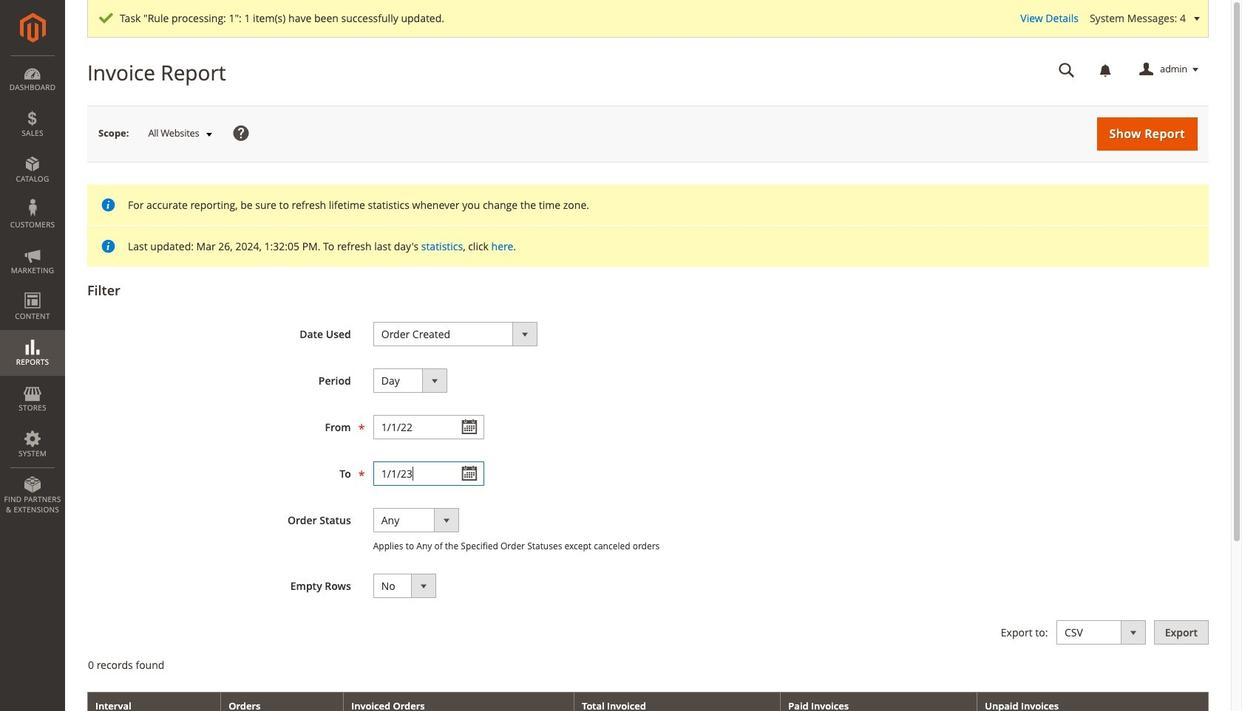 Task type: describe. For each thing, give the bounding box(es) containing it.
magento admin panel image
[[20, 13, 45, 43]]



Task type: locate. For each thing, give the bounding box(es) containing it.
None text field
[[1048, 57, 1085, 83], [373, 415, 484, 440], [373, 462, 484, 486], [1048, 57, 1085, 83], [373, 415, 484, 440], [373, 462, 484, 486]]

menu bar
[[0, 55, 65, 523]]



